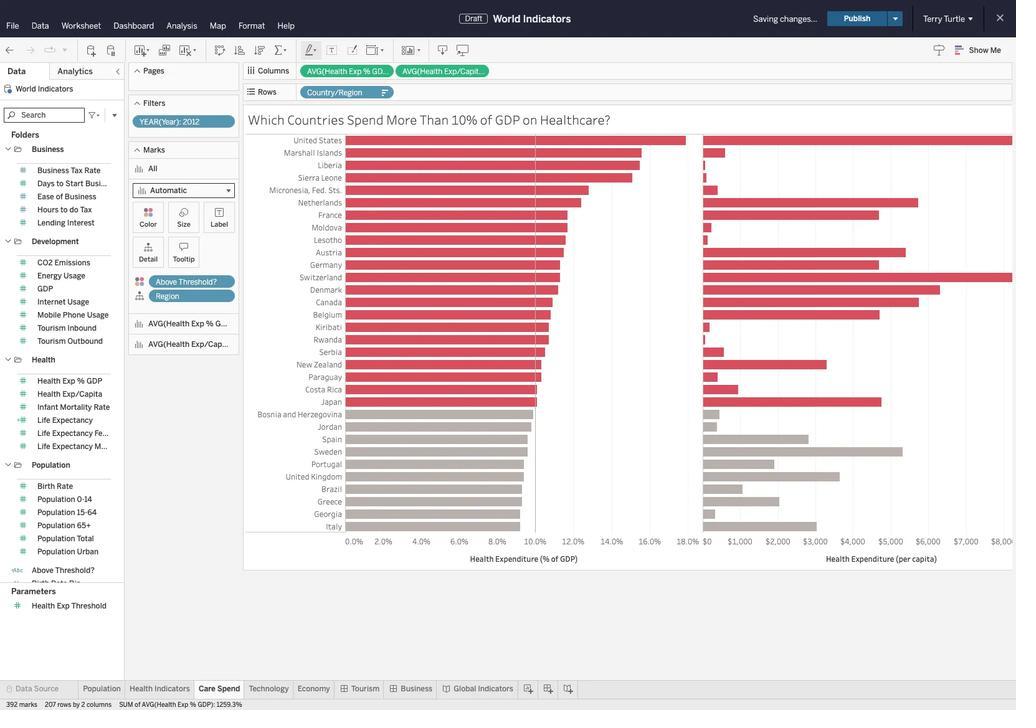 Task type: describe. For each thing, give the bounding box(es) containing it.
to for days
[[56, 179, 64, 188]]

me
[[990, 46, 1001, 55]]

of for sum of avg(health exp % gdp): 1259.3%
[[135, 702, 141, 709]]

1 horizontal spatial gdp
[[87, 377, 102, 386]]

expectancy for female
[[52, 429, 93, 438]]

population 0-14
[[37, 495, 92, 504]]

0 vertical spatial world indicators
[[493, 13, 571, 25]]

1 vertical spatial world indicators
[[16, 85, 73, 93]]

rate down exp/capita
[[94, 403, 110, 412]]

birth rate bin
[[32, 579, 81, 588]]

marks
[[19, 702, 37, 709]]

65+
[[77, 522, 91, 530]]

0 vertical spatial world
[[493, 13, 521, 25]]

1 vertical spatial threshold?
[[55, 566, 95, 575]]

rate left bin
[[51, 579, 67, 588]]

show me
[[969, 46, 1001, 55]]

clear sheet image
[[178, 44, 198, 56]]

than
[[420, 111, 449, 128]]

population for population urban
[[37, 548, 75, 556]]

worksheet
[[61, 21, 101, 31]]

2 vertical spatial data
[[16, 685, 32, 693]]

male
[[95, 442, 112, 451]]

population urban
[[37, 548, 98, 556]]

totals image
[[274, 44, 288, 56]]

Italy, Country/Region. Press Space to toggle selection. Press Escape to go back to the left margin. Use arrow keys to navigate headers text field
[[245, 520, 345, 533]]

download image
[[437, 44, 449, 56]]

1 vertical spatial tax
[[80, 206, 92, 214]]

co2
[[37, 259, 53, 267]]

lending
[[37, 219, 65, 227]]

Brazil, Country/Region. Press Space to toggle selection. Press Escape to go back to the left margin. Use arrow keys to navigate headers text field
[[245, 483, 345, 495]]

population for population 65+
[[37, 522, 75, 530]]

filters
[[143, 99, 165, 108]]

birth rate
[[37, 482, 73, 491]]

care spend
[[199, 685, 240, 693]]

1 vertical spatial spend
[[217, 685, 240, 693]]

1 horizontal spatial exp/capita)
[[444, 67, 486, 76]]

on
[[523, 111, 537, 128]]

tourism inbound
[[37, 324, 97, 333]]

life for life expectancy male
[[37, 442, 50, 451]]

which
[[248, 111, 285, 128]]

total
[[77, 535, 94, 543]]

publish button
[[827, 11, 887, 26]]

fit image
[[366, 44, 386, 56]]

lending interest
[[37, 219, 95, 227]]

Switzerland, Country/Region. Press Space to toggle selection. Press Escape to go back to the left margin. Use arrow keys to navigate headers text field
[[245, 271, 345, 283]]

2012
[[183, 118, 200, 126]]

1 vertical spatial gdp)
[[215, 320, 234, 328]]

life expectancy male
[[37, 442, 112, 451]]

1 horizontal spatial above
[[156, 278, 177, 287]]

show
[[969, 46, 989, 55]]

0 vertical spatial gdp
[[495, 111, 520, 128]]

emissions
[[55, 259, 90, 267]]

United States, Country/Region. Press Space to toggle selection. Press Escape to go back to the left margin. Use arrow keys to navigate headers text field
[[245, 134, 345, 146]]

1 vertical spatial data
[[7, 67, 26, 76]]

0 vertical spatial of
[[480, 111, 492, 128]]

life expectancy female
[[37, 429, 120, 438]]

Micronesia, Fed. Sts., Country/Region. Press Space to toggle selection. Press Escape to go back to the left margin. Use arrow keys to navigate headers text field
[[245, 184, 345, 196]]

saving
[[753, 14, 778, 23]]

tourism for tourism outbound
[[37, 337, 66, 346]]

Kiribati, Country/Region. Press Space to toggle selection. Press Escape to go back to the left margin. Use arrow keys to navigate headers text field
[[245, 321, 345, 333]]

inbound
[[68, 324, 97, 333]]

label
[[211, 221, 228, 229]]

threshold
[[71, 602, 107, 611]]

energy
[[37, 272, 62, 280]]

sum
[[119, 702, 133, 709]]

pages
[[143, 67, 164, 75]]

392 marks
[[6, 702, 37, 709]]

start
[[65, 179, 84, 188]]

female
[[95, 429, 120, 438]]

0 horizontal spatial avg(health exp % gdp)
[[148, 320, 234, 328]]

sum of avg(health exp % gdp): 1259.3%
[[119, 702, 242, 709]]

0-
[[77, 495, 84, 504]]

life for life expectancy
[[37, 416, 50, 425]]

collapse image
[[114, 68, 121, 75]]

mortality
[[60, 403, 92, 412]]

Netherlands, Country/Region. Press Space to toggle selection. Press Escape to go back to the left margin. Use arrow keys to navigate headers text field
[[245, 196, 345, 209]]

Sierra Leone, Country/Region. Press Space to toggle selection. Press Escape to go back to the left margin. Use arrow keys to navigate headers text field
[[245, 171, 345, 184]]

folders
[[11, 130, 39, 140]]

urban
[[77, 548, 98, 556]]

new data source image
[[85, 44, 98, 56]]

show/hide cards image
[[401, 44, 421, 56]]

Sweden, Country/Region. Press Space to toggle selection. Press Escape to go back to the left margin. Use arrow keys to navigate headers text field
[[245, 445, 345, 458]]

redo image
[[24, 44, 36, 56]]

rate up days to start business
[[84, 166, 101, 175]]

format
[[239, 21, 265, 31]]

of for ease of business
[[56, 193, 63, 201]]

1 vertical spatial above
[[32, 566, 54, 575]]

Marshall Islands, Country/Region. Press Space to toggle selection. Press Escape to go back to the left margin. Use arrow keys to navigate headers text field
[[245, 146, 345, 159]]

Georgia, Country/Region. Press Space to toggle selection. Press Escape to go back to the left margin. Use arrow keys to navigate headers text field
[[245, 508, 345, 520]]

map
[[210, 21, 226, 31]]

0 vertical spatial above threshold?
[[156, 278, 217, 287]]

tourism for tourism inbound
[[37, 324, 66, 333]]

Bosnia and Herzegovina, Country/Region. Press Space to toggle selection. Press Escape to go back to the left margin. Use arrow keys to navigate headers text field
[[245, 408, 345, 421]]

parameters
[[11, 587, 56, 596]]

show me button
[[949, 40, 1012, 60]]

Austria, Country/Region. Press Space to toggle selection. Press Escape to go back to the left margin. Use arrow keys to navigate headers text field
[[245, 246, 345, 259]]

population 65+
[[37, 522, 91, 530]]

Paraguay, Country/Region. Press Space to toggle selection. Press Escape to go back to the left margin. Use arrow keys to navigate headers text field
[[245, 371, 345, 383]]

business left 'global'
[[401, 685, 433, 693]]

health for health indicators
[[130, 685, 153, 693]]

bin
[[69, 579, 81, 588]]

Belgium, Country/Region. Press Space to toggle selection. Press Escape to go back to the left margin. Use arrow keys to navigate headers text field
[[245, 308, 345, 321]]

to for hours
[[60, 206, 68, 214]]

new worksheet image
[[133, 44, 151, 56]]

sorted descending by average of health exp % gdp within country/region image
[[254, 44, 266, 56]]

Lesotho, Country/Region. Press Space to toggle selection. Press Escape to go back to the left margin. Use arrow keys to navigate headers text field
[[245, 234, 345, 246]]

207
[[45, 702, 56, 709]]

sorted ascending by average of health exp % gdp within country/region image
[[234, 44, 246, 56]]

population up birth rate
[[32, 461, 70, 470]]

health exp % gdp
[[37, 377, 102, 386]]

health exp/capita
[[37, 390, 102, 399]]

columns
[[87, 702, 112, 709]]

phone
[[63, 311, 85, 320]]

business tax rate
[[37, 166, 101, 175]]

0 horizontal spatial world
[[16, 85, 36, 93]]

marks
[[143, 146, 165, 155]]

expectancy for male
[[52, 442, 93, 451]]

207 rows by 2 columns
[[45, 702, 112, 709]]

do
[[70, 206, 78, 214]]

terry turtle
[[923, 14, 965, 23]]

year(year): 2012
[[140, 118, 200, 126]]

publish
[[844, 14, 871, 23]]

terry
[[923, 14, 942, 23]]

1 vertical spatial exp/capita)
[[191, 340, 234, 349]]

health for health
[[32, 356, 55, 364]]

0 vertical spatial tax
[[71, 166, 83, 175]]

1 expectancy from the top
[[52, 416, 93, 425]]

Portugal, Country/Region. Press Space to toggle selection. Press Escape to go back to the left margin. Use arrow keys to navigate headers text field
[[245, 458, 345, 470]]

global indicators
[[454, 685, 513, 693]]

analysis
[[167, 21, 197, 31]]

hours to do tax
[[37, 206, 92, 214]]

10%
[[451, 111, 478, 128]]



Task type: locate. For each thing, give the bounding box(es) containing it.
all
[[148, 164, 157, 173]]

Spain, Country/Region. Press Space to toggle selection. Press Escape to go back to the left margin. Use arrow keys to navigate headers text field
[[245, 433, 345, 445]]

1 vertical spatial to
[[60, 206, 68, 214]]

population for population 15-64
[[37, 508, 75, 517]]

Costa Rica, Country/Region. Press Space to toggle selection. Press Escape to go back to the left margin. Use arrow keys to navigate headers text field
[[245, 383, 345, 396]]

Canada, Country/Region. Press Space to toggle selection. Press Escape to go back to the left margin. Use arrow keys to navigate headers text field
[[245, 296, 345, 308]]

business up the days
[[37, 166, 69, 175]]

expectancy up life expectancy male
[[52, 429, 93, 438]]

rows
[[258, 88, 277, 97]]

saving changes...
[[753, 14, 817, 23]]

tooltip
[[173, 255, 195, 264]]

0 vertical spatial gdp)
[[372, 67, 391, 76]]

2 life from the top
[[37, 429, 50, 438]]

avg(health exp % gdp) down the region
[[148, 320, 234, 328]]

exp
[[349, 67, 362, 76], [191, 320, 204, 328], [62, 377, 75, 386], [57, 602, 70, 611], [178, 702, 188, 709]]

1 vertical spatial above threshold?
[[32, 566, 95, 575]]

data source
[[16, 685, 59, 693]]

14
[[84, 495, 92, 504]]

draft
[[465, 14, 482, 23]]

2 horizontal spatial gdp
[[495, 111, 520, 128]]

health up health exp/capita on the bottom left
[[37, 377, 61, 386]]

interest
[[67, 219, 95, 227]]

1 horizontal spatial above threshold?
[[156, 278, 217, 287]]

source
[[34, 685, 59, 693]]

spend
[[347, 111, 384, 128], [217, 685, 240, 693]]

1 vertical spatial world
[[16, 85, 36, 93]]

of right sum
[[135, 702, 141, 709]]

show mark labels image
[[326, 44, 338, 56]]

2 expectancy from the top
[[52, 429, 93, 438]]

1 horizontal spatial replay animation image
[[61, 46, 69, 53]]

Moldova, Country/Region. Press Space to toggle selection. Press Escape to go back to the left margin. Use arrow keys to navigate headers text field
[[245, 221, 345, 234]]

business down folders
[[32, 145, 64, 154]]

data guide image
[[933, 44, 946, 56]]

infant
[[37, 403, 58, 412]]

0 horizontal spatial exp/capita)
[[191, 340, 234, 349]]

expectancy down infant mortality rate
[[52, 416, 93, 425]]

help
[[278, 21, 295, 31]]

threshold? up bin
[[55, 566, 95, 575]]

tourism right the economy
[[351, 685, 380, 693]]

expectancy down life expectancy female
[[52, 442, 93, 451]]

392
[[6, 702, 18, 709]]

which countries spend more than 10% of gdp on healthcare?
[[248, 111, 611, 128]]

economy
[[298, 685, 330, 693]]

world right draft
[[493, 13, 521, 25]]

health for health exp % gdp
[[37, 377, 61, 386]]

size
[[177, 221, 191, 229]]

exp/capita)
[[444, 67, 486, 76], [191, 340, 234, 349]]

2 vertical spatial expectancy
[[52, 442, 93, 451]]

population down birth rate
[[37, 495, 75, 504]]

1259.3%
[[217, 702, 242, 709]]

usage for energy usage
[[64, 272, 85, 280]]

0 vertical spatial birth
[[37, 482, 55, 491]]

United Kingdom, Country/Region. Press Space to toggle selection. Press Escape to go back to the left margin. Use arrow keys to navigate headers text field
[[245, 470, 345, 483]]

avg(health exp/capita) down the region
[[148, 340, 234, 349]]

data down undo image
[[7, 67, 26, 76]]

Greece, Country/Region. Press Space to toggle selection. Press Escape to go back to the left margin. Use arrow keys to navigate headers text field
[[245, 495, 345, 508]]

2 vertical spatial tourism
[[351, 685, 380, 693]]

0 horizontal spatial gdp
[[37, 285, 53, 293]]

rate
[[84, 166, 101, 175], [94, 403, 110, 412], [57, 482, 73, 491], [51, 579, 67, 588]]

above threshold? up 'birth rate bin' at the left of page
[[32, 566, 95, 575]]

population down population 65+
[[37, 535, 75, 543]]

health for health exp threshold
[[32, 602, 55, 611]]

1 horizontal spatial avg(health exp/capita)
[[403, 67, 486, 76]]

by
[[73, 702, 80, 709]]

France, Country/Region. Press Space to toggle selection. Press Escape to go back to the left margin. Use arrow keys to navigate headers text field
[[245, 209, 345, 221]]

internet
[[37, 298, 66, 307]]

threshold? down tooltip
[[179, 278, 217, 287]]

tax up days to start business
[[71, 166, 83, 175]]

0 vertical spatial avg(health exp % gdp)
[[307, 67, 391, 76]]

undo image
[[4, 44, 16, 56]]

above threshold? down tooltip
[[156, 278, 217, 287]]

1 horizontal spatial world
[[493, 13, 521, 25]]

region
[[156, 292, 179, 301]]

birth up population 0-14
[[37, 482, 55, 491]]

data up 392 marks on the bottom of the page
[[16, 685, 32, 693]]

1 vertical spatial life
[[37, 429, 50, 438]]

population for population 0-14
[[37, 495, 75, 504]]

development
[[32, 237, 79, 246]]

outbound
[[68, 337, 103, 346]]

turtle
[[944, 14, 965, 23]]

1 vertical spatial avg(health exp/capita)
[[148, 340, 234, 349]]

business right start
[[85, 179, 117, 188]]

life expectancy
[[37, 416, 93, 425]]

replay animation image right redo image
[[44, 44, 56, 56]]

care
[[199, 685, 215, 693]]

1 vertical spatial of
[[56, 193, 63, 201]]

0 vertical spatial above
[[156, 278, 177, 287]]

1 horizontal spatial world indicators
[[493, 13, 571, 25]]

global
[[454, 685, 476, 693]]

world indicators right draft
[[493, 13, 571, 25]]

duplicate image
[[158, 44, 171, 56]]

population up population 65+
[[37, 508, 75, 517]]

spend up 1259.3%
[[217, 685, 240, 693]]

0 vertical spatial expectancy
[[52, 416, 93, 425]]

world up the search text field
[[16, 85, 36, 93]]

tourism outbound
[[37, 337, 103, 346]]

1 vertical spatial usage
[[68, 298, 89, 307]]

birth for birth rate
[[37, 482, 55, 491]]

mobile
[[37, 311, 61, 320]]

energy usage
[[37, 272, 85, 280]]

0 vertical spatial exp/capita)
[[444, 67, 486, 76]]

avg(health exp % gdp)
[[307, 67, 391, 76], [148, 320, 234, 328]]

0 horizontal spatial above
[[32, 566, 54, 575]]

0 horizontal spatial spend
[[217, 685, 240, 693]]

Denmark, Country/Region. Press Space to toggle selection. Press Escape to go back to the left margin. Use arrow keys to navigate headers text field
[[245, 283, 345, 296]]

spend left more
[[347, 111, 384, 128]]

highlight image
[[304, 44, 318, 56]]

tourism down tourism inbound
[[37, 337, 66, 346]]

New Zealand, Country/Region. Press Space to toggle selection. Press Escape to go back to the left margin. Use arrow keys to navigate headers text field
[[245, 358, 345, 371]]

hours
[[37, 206, 59, 214]]

days
[[37, 179, 55, 188]]

0 vertical spatial spend
[[347, 111, 384, 128]]

usage up inbound
[[87, 311, 109, 320]]

dashboard
[[114, 21, 154, 31]]

64
[[87, 508, 97, 517]]

0 vertical spatial to
[[56, 179, 64, 188]]

0 vertical spatial data
[[32, 21, 49, 31]]

replay animation image up the analytics
[[61, 46, 69, 53]]

health down tourism outbound
[[32, 356, 55, 364]]

pause auto updates image
[[105, 44, 118, 56]]

health up sum
[[130, 685, 153, 693]]

Search text field
[[4, 108, 85, 123]]

0 vertical spatial usage
[[64, 272, 85, 280]]

health up infant at bottom
[[37, 390, 61, 399]]

internet usage
[[37, 298, 89, 307]]

population up columns
[[83, 685, 121, 693]]

open and edit this workbook in tableau desktop image
[[457, 44, 469, 56]]

1 horizontal spatial avg(health exp % gdp)
[[307, 67, 391, 76]]

of right the ease
[[56, 193, 63, 201]]

15-
[[77, 508, 87, 517]]

avg(health exp/capita) down download image
[[403, 67, 486, 76]]

0 vertical spatial avg(health exp/capita)
[[403, 67, 486, 76]]

world indicators
[[493, 13, 571, 25], [16, 85, 73, 93]]

usage up phone
[[68, 298, 89, 307]]

marks. press enter to open the view data window.. use arrow keys to navigate data visualization elements. image
[[345, 134, 1016, 710]]

0 horizontal spatial replay animation image
[[44, 44, 56, 56]]

usage for internet usage
[[68, 298, 89, 307]]

birth for birth rate bin
[[32, 579, 49, 588]]

analytics
[[58, 67, 93, 76]]

expectancy
[[52, 416, 93, 425], [52, 429, 93, 438], [52, 442, 93, 451]]

1 horizontal spatial threshold?
[[179, 278, 217, 287]]

world indicators up the search text field
[[16, 85, 73, 93]]

gdp down energy
[[37, 285, 53, 293]]

changes...
[[780, 14, 817, 23]]

healthcare?
[[540, 111, 611, 128]]

tourism
[[37, 324, 66, 333], [37, 337, 66, 346], [351, 685, 380, 693]]

health exp threshold
[[32, 602, 107, 611]]

life
[[37, 416, 50, 425], [37, 429, 50, 438], [37, 442, 50, 451]]

file
[[6, 21, 19, 31]]

population 15-64
[[37, 508, 97, 517]]

3 life from the top
[[37, 442, 50, 451]]

above
[[156, 278, 177, 287], [32, 566, 54, 575]]

gdp up exp/capita
[[87, 377, 102, 386]]

health for health exp/capita
[[37, 390, 61, 399]]

birth left bin
[[32, 579, 49, 588]]

1 vertical spatial birth
[[32, 579, 49, 588]]

Liberia, Country/Region. Press Space to toggle selection. Press Escape to go back to the left margin. Use arrow keys to navigate headers text field
[[245, 159, 345, 171]]

ease of business
[[37, 193, 96, 201]]

rows
[[57, 702, 71, 709]]

of
[[480, 111, 492, 128], [56, 193, 63, 201], [135, 702, 141, 709]]

2 vertical spatial of
[[135, 702, 141, 709]]

country/region
[[307, 88, 362, 97]]

population down population total
[[37, 548, 75, 556]]

0 vertical spatial life
[[37, 416, 50, 425]]

exp/capita
[[62, 390, 102, 399]]

2 vertical spatial gdp
[[87, 377, 102, 386]]

replay animation image
[[44, 44, 56, 56], [61, 46, 69, 53]]

business down days to start business
[[65, 193, 96, 201]]

0 vertical spatial tourism
[[37, 324, 66, 333]]

1 vertical spatial avg(health exp % gdp)
[[148, 320, 234, 328]]

tax right do
[[80, 206, 92, 214]]

0 horizontal spatial avg(health exp/capita)
[[148, 340, 234, 349]]

gdp):
[[198, 702, 215, 709]]

health down parameters at the bottom left of the page
[[32, 602, 55, 611]]

format workbook image
[[346, 44, 358, 56]]

0 horizontal spatial gdp)
[[215, 320, 234, 328]]

technology
[[249, 685, 289, 693]]

2 vertical spatial usage
[[87, 311, 109, 320]]

above threshold?
[[156, 278, 217, 287], [32, 566, 95, 575]]

year(year):
[[140, 118, 181, 126]]

avg(health
[[307, 67, 347, 76], [403, 67, 443, 76], [148, 320, 189, 328], [148, 340, 189, 349], [142, 702, 176, 709]]

columns
[[258, 67, 289, 75]]

1 vertical spatial gdp
[[37, 285, 53, 293]]

to left do
[[60, 206, 68, 214]]

1 vertical spatial tourism
[[37, 337, 66, 346]]

Germany, Country/Region. Press Space to toggle selection. Press Escape to go back to the left margin. Use arrow keys to navigate headers text field
[[245, 259, 345, 271]]

Japan, Country/Region. Press Space to toggle selection. Press Escape to go back to the left margin. Use arrow keys to navigate headers text field
[[245, 396, 345, 408]]

tourism down mobile
[[37, 324, 66, 333]]

data
[[32, 21, 49, 31], [7, 67, 26, 76], [16, 685, 32, 693]]

to right the days
[[56, 179, 64, 188]]

birth
[[37, 482, 55, 491], [32, 579, 49, 588]]

0 horizontal spatial world indicators
[[16, 85, 73, 93]]

rate up population 0-14
[[57, 482, 73, 491]]

3 expectancy from the top
[[52, 442, 93, 451]]

above up 'birth rate bin' at the left of page
[[32, 566, 54, 575]]

Jordan, Country/Region. Press Space to toggle selection. Press Escape to go back to the left margin. Use arrow keys to navigate headers text field
[[245, 421, 345, 433]]

0 horizontal spatial above threshold?
[[32, 566, 95, 575]]

of right 10%
[[480, 111, 492, 128]]

1 horizontal spatial of
[[135, 702, 141, 709]]

health indicators
[[130, 685, 190, 693]]

2
[[81, 702, 85, 709]]

data up redo image
[[32, 21, 49, 31]]

2 horizontal spatial of
[[480, 111, 492, 128]]

0 horizontal spatial threshold?
[[55, 566, 95, 575]]

swap rows and columns image
[[214, 44, 226, 56]]

avg(health exp % gdp) down format workbook image
[[307, 67, 391, 76]]

population total
[[37, 535, 94, 543]]

1 horizontal spatial spend
[[347, 111, 384, 128]]

0 horizontal spatial of
[[56, 193, 63, 201]]

1 horizontal spatial gdp)
[[372, 67, 391, 76]]

avg(health exp/capita)
[[403, 67, 486, 76], [148, 340, 234, 349]]

usage down the emissions
[[64, 272, 85, 280]]

population for population total
[[37, 535, 75, 543]]

2 vertical spatial life
[[37, 442, 50, 451]]

above up the region
[[156, 278, 177, 287]]

gdp left on
[[495, 111, 520, 128]]

co2 emissions
[[37, 259, 90, 267]]

population up population total
[[37, 522, 75, 530]]

life for life expectancy female
[[37, 429, 50, 438]]

gdp
[[495, 111, 520, 128], [37, 285, 53, 293], [87, 377, 102, 386]]

Rwanda, Country/Region. Press Space to toggle selection. Press Escape to go back to the left margin. Use arrow keys to navigate headers text field
[[245, 333, 345, 346]]

1 vertical spatial expectancy
[[52, 429, 93, 438]]

mobile phone usage
[[37, 311, 109, 320]]

Serbia, Country/Region. Press Space to toggle selection. Press Escape to go back to the left margin. Use arrow keys to navigate headers text field
[[245, 346, 345, 358]]

0 vertical spatial threshold?
[[179, 278, 217, 287]]

more
[[386, 111, 417, 128]]

1 life from the top
[[37, 416, 50, 425]]

ease
[[37, 193, 54, 201]]



Task type: vqa. For each thing, say whether or not it's contained in the screenshot.
Recents LINK at the left top of the page
no



